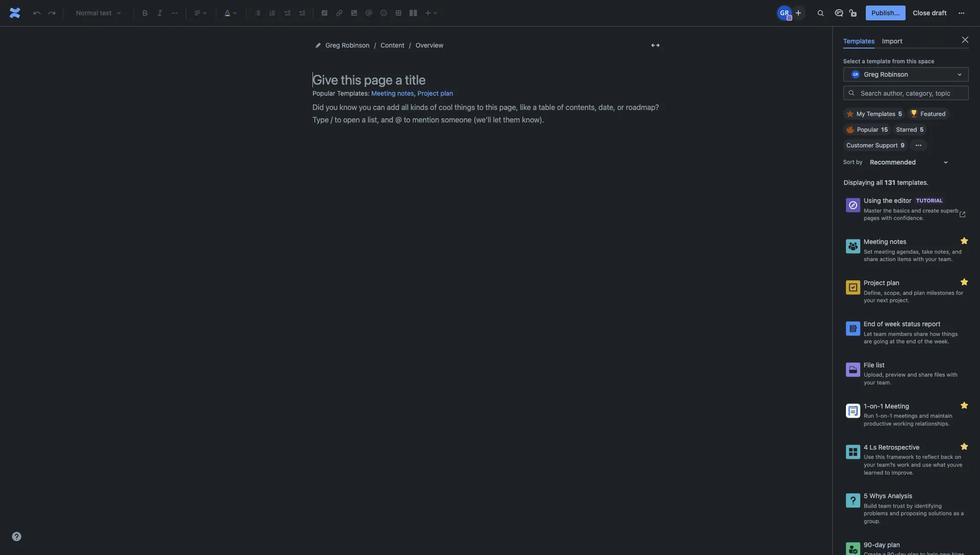 Task type: describe. For each thing, give the bounding box(es) containing it.
notes inside popular templates: meeting notes , project plan
[[398, 89, 414, 97]]

templates.
[[898, 179, 929, 187]]

meeting inside popular templates: meeting notes , project plan
[[372, 89, 396, 97]]

space
[[919, 58, 935, 65]]

file
[[865, 361, 875, 369]]

1 horizontal spatial greg
[[865, 70, 879, 78]]

members
[[889, 331, 913, 338]]

move this page image
[[315, 42, 322, 49]]

0 horizontal spatial greg robinson
[[326, 41, 370, 49]]

take
[[923, 248, 934, 255]]

131
[[885, 179, 896, 187]]

0 vertical spatial on-
[[871, 402, 881, 410]]

popular for popular
[[858, 126, 879, 133]]

bullet list ⌘⇧8 image
[[252, 7, 263, 19]]

trust
[[894, 503, 906, 510]]

report
[[923, 320, 941, 328]]

analysis
[[889, 492, 913, 500]]

overview
[[416, 41, 444, 49]]

the right using
[[884, 197, 893, 205]]

what
[[934, 462, 946, 469]]

meeting inside meeting notes set meeting agendas, take notes, and share action items with your team.
[[865, 238, 889, 246]]

numbered list ⌘⇧7 image
[[267, 7, 278, 19]]

draft
[[933, 9, 948, 17]]

recommended
[[871, 158, 917, 166]]

template
[[867, 58, 892, 65]]

5 whys analysis build team trust by identifying problems and proposing solutions as a group.
[[865, 492, 965, 525]]

back
[[942, 454, 954, 461]]

my templates
[[857, 110, 896, 118]]

unstar project plan image
[[960, 277, 971, 288]]

create
[[923, 207, 940, 214]]

confidence.
[[894, 215, 925, 222]]

15
[[882, 126, 889, 133]]

displaying all 131 templates.
[[844, 179, 929, 187]]

how
[[930, 331, 941, 338]]

more formatting image
[[169, 7, 180, 19]]

close templates and import image
[[961, 34, 972, 45]]

bold ⌘b image
[[140, 7, 151, 19]]

working
[[894, 421, 914, 428]]

mention image
[[364, 7, 375, 19]]

unstar 1-on-1 meeting image
[[960, 400, 971, 411]]

all
[[877, 179, 884, 187]]

italic ⌘i image
[[155, 7, 166, 19]]

0 horizontal spatial 1
[[881, 402, 884, 410]]

agendas,
[[897, 248, 921, 255]]

confluence image
[[7, 6, 22, 20]]

and inside 4 ls retrospective use this framework to reflect back on your team?s work and use what youve learned to improve.
[[912, 462, 922, 469]]

action
[[881, 256, 897, 263]]

0 horizontal spatial a
[[863, 58, 866, 65]]

emoji image
[[378, 7, 390, 19]]

greg robinson image
[[778, 6, 793, 20]]

close draft
[[914, 9, 948, 17]]

items
[[898, 256, 912, 263]]

1 horizontal spatial of
[[918, 338, 924, 345]]

identifying
[[915, 503, 943, 510]]

1 horizontal spatial 1
[[890, 413, 893, 420]]

as
[[954, 511, 960, 518]]

more categories image
[[914, 140, 925, 151]]

1 horizontal spatial 1-
[[876, 413, 881, 420]]

use
[[923, 462, 932, 469]]

share inside file list upload, preview and share files with your team.
[[919, 372, 934, 379]]

status
[[903, 320, 921, 328]]

project inside popular templates: meeting notes , project plan
[[418, 89, 439, 97]]

overview link
[[416, 40, 444, 51]]

reflect
[[923, 454, 940, 461]]

meeting notes set meeting agendas, take notes, and share action items with your team.
[[865, 238, 963, 263]]

0 vertical spatial of
[[878, 320, 884, 328]]

sort by
[[844, 159, 863, 166]]

content
[[381, 41, 405, 49]]

90-day plan button
[[842, 538, 972, 556]]

framework
[[887, 454, 915, 461]]

unstar 4 ls retrospective image
[[960, 441, 971, 452]]

retrospective
[[879, 444, 920, 451]]

master the basics and create superb pages with confidence.
[[865, 207, 959, 222]]

from
[[893, 58, 906, 65]]

tutorial
[[917, 198, 944, 204]]

project.
[[890, 297, 910, 304]]

learned
[[865, 469, 884, 476]]

comment icon image
[[834, 7, 846, 19]]

team. inside meeting notes set meeting agendas, take notes, and share action items with your team.
[[939, 256, 954, 263]]

open image
[[955, 69, 966, 80]]

going
[[874, 338, 889, 345]]

notes,
[[935, 248, 951, 255]]

displaying
[[844, 179, 875, 187]]

publish... button
[[867, 6, 906, 20]]

whys
[[870, 492, 887, 500]]

and inside meeting notes set meeting agendas, take notes, and share action items with your team.
[[953, 248, 963, 255]]

confluence image
[[7, 6, 22, 20]]

link image
[[334, 7, 345, 19]]

on
[[956, 454, 962, 461]]

using
[[865, 197, 882, 205]]

master
[[865, 207, 883, 214]]

popular templates: meeting notes , project plan
[[313, 89, 454, 97]]

undo ⌘z image
[[31, 7, 43, 19]]

maintain
[[931, 413, 953, 420]]

week.
[[935, 338, 950, 345]]

0 vertical spatial robinson
[[342, 41, 370, 49]]

and inside the master the basics and create superb pages with confidence.
[[912, 207, 922, 214]]

import
[[883, 37, 903, 45]]

meeting
[[875, 248, 896, 255]]

starred 5
[[897, 126, 925, 133]]

project plan button
[[418, 86, 454, 101]]

plan inside button
[[888, 541, 901, 549]]

featured
[[921, 110, 946, 118]]

editor
[[895, 197, 912, 205]]

youve
[[948, 462, 963, 469]]

file list upload, preview and share files with your team.
[[865, 361, 958, 386]]

redo ⌘⇧z image
[[46, 7, 57, 19]]

ls
[[870, 444, 877, 451]]

team inside 5 whys analysis build team trust by identifying problems and proposing solutions as a group.
[[879, 503, 892, 510]]

1-on-1 meeting run 1-on-1 meetings and maintain productive working relationships.
[[865, 402, 953, 428]]

templates:
[[337, 89, 370, 97]]

select a template from this space
[[844, 58, 935, 65]]

let
[[865, 331, 873, 338]]

find and replace image
[[816, 7, 827, 19]]



Task type: locate. For each thing, give the bounding box(es) containing it.
solutions
[[929, 511, 953, 518]]

1 horizontal spatial popular
[[858, 126, 879, 133]]

select
[[844, 58, 861, 65]]

1 vertical spatial with
[[914, 256, 925, 263]]

team.
[[939, 256, 954, 263], [878, 379, 892, 386]]

meeting right templates:
[[372, 89, 396, 97]]

the down members
[[897, 338, 905, 345]]

superb
[[941, 207, 959, 214]]

support
[[876, 142, 899, 149]]

search icon image
[[849, 89, 856, 97]]

0 vertical spatial templates
[[844, 37, 876, 45]]

0 horizontal spatial greg
[[326, 41, 340, 49]]

share up end
[[915, 331, 929, 338]]

notes up agendas,
[[891, 238, 907, 246]]

1 vertical spatial 1-
[[876, 413, 881, 420]]

0 vertical spatial popular
[[313, 89, 336, 97]]

and down unstar meeting notes image
[[953, 248, 963, 255]]

by
[[857, 159, 863, 166], [907, 503, 914, 510]]

1 vertical spatial to
[[886, 469, 891, 476]]

1 horizontal spatial 5
[[899, 110, 903, 118]]

0 vertical spatial 5
[[899, 110, 903, 118]]

90-
[[865, 541, 876, 549]]

project inside project plan define, scope, and plan milestones for your next project.
[[865, 279, 886, 287]]

end of week status report let team members share how things are going at the end of the week.
[[865, 320, 959, 345]]

help image
[[11, 532, 22, 543]]

meeting up the set
[[865, 238, 889, 246]]

0 vertical spatial 1
[[881, 402, 884, 410]]

your inside meeting notes set meeting agendas, take notes, and share action items with your team.
[[926, 256, 938, 263]]

next
[[878, 297, 889, 304]]

project plan define, scope, and plan milestones for your next project.
[[865, 279, 964, 304]]

share down the set
[[865, 256, 879, 263]]

0 vertical spatial a
[[863, 58, 866, 65]]

with for the
[[882, 215, 893, 222]]

5 for 5 whys analysis build team trust by identifying problems and proposing solutions as a group.
[[865, 492, 869, 500]]

0 vertical spatial with
[[882, 215, 893, 222]]

90-day plan
[[865, 541, 901, 549]]

0 vertical spatial to
[[916, 454, 922, 461]]

with for list
[[948, 372, 958, 379]]

of
[[878, 320, 884, 328], [918, 338, 924, 345]]

0 vertical spatial project
[[418, 89, 439, 97]]

5 up starred
[[899, 110, 903, 118]]

add image, video, or file image
[[349, 7, 360, 19]]

more image
[[957, 7, 968, 19]]

popular inside popular templates: meeting notes , project plan
[[313, 89, 336, 97]]

productive
[[865, 421, 892, 428]]

1 horizontal spatial project
[[865, 279, 886, 287]]

1 horizontal spatial robinson
[[881, 70, 909, 78]]

0 horizontal spatial 5
[[865, 492, 869, 500]]

table image
[[393, 7, 404, 19]]

team. down upload,
[[878, 379, 892, 386]]

0 horizontal spatial by
[[857, 159, 863, 166]]

5
[[899, 110, 903, 118], [921, 126, 925, 133], [865, 492, 869, 500]]

plan left milestones
[[915, 289, 926, 296]]

on- up productive
[[881, 413, 890, 420]]

week
[[886, 320, 901, 328]]

0 horizontal spatial to
[[886, 469, 891, 476]]

team
[[874, 331, 887, 338], [879, 503, 892, 510]]

1 vertical spatial team.
[[878, 379, 892, 386]]

by inside 5 whys analysis build team trust by identifying problems and proposing solutions as a group.
[[907, 503, 914, 510]]

a inside 5 whys analysis build team trust by identifying problems and proposing solutions as a group.
[[962, 511, 965, 518]]

0 vertical spatial share
[[865, 256, 879, 263]]

plan right "," at the top
[[441, 89, 454, 97]]

team. down notes,
[[939, 256, 954, 263]]

0 vertical spatial notes
[[398, 89, 414, 97]]

and
[[912, 207, 922, 214], [953, 248, 963, 255], [904, 289, 913, 296], [908, 372, 918, 379], [920, 413, 930, 420], [912, 462, 922, 469], [890, 511, 900, 518]]

1- up run
[[865, 402, 871, 410]]

0 vertical spatial meeting
[[372, 89, 396, 97]]

run
[[865, 413, 875, 420]]

1 vertical spatial a
[[962, 511, 965, 518]]

a right select
[[863, 58, 866, 65]]

end
[[865, 320, 876, 328]]

0 horizontal spatial 1-
[[865, 402, 871, 410]]

your inside file list upload, preview and share files with your team.
[[865, 379, 876, 386]]

by up proposing
[[907, 503, 914, 510]]

tab list
[[840, 33, 974, 49]]

1 vertical spatial notes
[[891, 238, 907, 246]]

0 horizontal spatial robinson
[[342, 41, 370, 49]]

define,
[[865, 289, 883, 296]]

5 inside 5 whys analysis build team trust by identifying problems and proposing solutions as a group.
[[865, 492, 869, 500]]

and inside 1-on-1 meeting run 1-on-1 meetings and maintain productive working relationships.
[[920, 413, 930, 420]]

1 vertical spatial robinson
[[881, 70, 909, 78]]

this inside 4 ls retrospective use this framework to reflect back on your team?s work and use what youve learned to improve.
[[876, 454, 886, 461]]

Main content area, start typing to enter text. text field
[[313, 101, 664, 127]]

on- up run
[[871, 402, 881, 410]]

share for meeting
[[865, 256, 879, 263]]

popular
[[313, 89, 336, 97], [858, 126, 879, 133]]

meeting up 'meetings'
[[886, 402, 910, 410]]

templates up "15"
[[867, 110, 896, 118]]

no restrictions image
[[849, 7, 860, 19]]

with inside file list upload, preview and share files with your team.
[[948, 372, 958, 379]]

with inside meeting notes set meeting agendas, take notes, and share action items with your team.
[[914, 256, 925, 263]]

5 right starred
[[921, 126, 925, 133]]

plan inside popular templates: meeting notes , project plan
[[441, 89, 454, 97]]

milestones
[[927, 289, 955, 296]]

with down take
[[914, 256, 925, 263]]

tab list containing templates
[[840, 33, 974, 49]]

share
[[865, 256, 879, 263], [915, 331, 929, 338], [919, 372, 934, 379]]

2 vertical spatial share
[[919, 372, 934, 379]]

greg down template
[[865, 70, 879, 78]]

2 vertical spatial with
[[948, 372, 958, 379]]

this
[[907, 58, 917, 65], [876, 454, 886, 461]]

the down how
[[925, 338, 934, 345]]

a
[[863, 58, 866, 65], [962, 511, 965, 518]]

and down trust
[[890, 511, 900, 518]]

the inside the master the basics and create superb pages with confidence.
[[884, 207, 893, 214]]

popular left templates:
[[313, 89, 336, 97]]

team inside end of week status report let team members share how things are going at the end of the week.
[[874, 331, 887, 338]]

Search author, category, topic field
[[859, 87, 969, 100]]

invite to edit image
[[794, 7, 805, 18]]

team up going
[[874, 331, 887, 338]]

5 up "build"
[[865, 492, 869, 500]]

1 horizontal spatial this
[[907, 58, 917, 65]]

greg right move this page image
[[326, 41, 340, 49]]

0 horizontal spatial this
[[876, 454, 886, 461]]

your down take
[[926, 256, 938, 263]]

0 vertical spatial team.
[[939, 256, 954, 263]]

at
[[890, 338, 896, 345]]

popular left "15"
[[858, 126, 879, 133]]

team up problems
[[879, 503, 892, 510]]

notes left project plan button
[[398, 89, 414, 97]]

pages
[[865, 215, 880, 222]]

and up relationships.
[[920, 413, 930, 420]]

1 vertical spatial of
[[918, 338, 924, 345]]

problems
[[865, 511, 889, 518]]

0 vertical spatial this
[[907, 58, 917, 65]]

meeting notes button
[[372, 86, 414, 101]]

5 for 5
[[899, 110, 903, 118]]

a right as
[[962, 511, 965, 518]]

to down "team?s"
[[886, 469, 891, 476]]

and inside file list upload, preview and share files with your team.
[[908, 372, 918, 379]]

0 vertical spatial greg robinson
[[326, 41, 370, 49]]

plan right day
[[888, 541, 901, 549]]

notes
[[398, 89, 414, 97], [891, 238, 907, 246]]

this up "team?s"
[[876, 454, 886, 461]]

1 horizontal spatial greg robinson
[[865, 70, 909, 78]]

indent tab image
[[297, 7, 308, 19]]

team. inside file list upload, preview and share files with your team.
[[878, 379, 892, 386]]

your down upload,
[[865, 379, 876, 386]]

scope,
[[885, 289, 902, 296]]

with right files
[[948, 372, 958, 379]]

unstar meeting notes image
[[960, 236, 971, 247]]

0 horizontal spatial project
[[418, 89, 439, 97]]

0 horizontal spatial popular
[[313, 89, 336, 97]]

2 horizontal spatial with
[[948, 372, 958, 379]]

1 vertical spatial by
[[907, 503, 914, 510]]

1- up productive
[[876, 413, 881, 420]]

1 up productive
[[881, 402, 884, 410]]

your inside project plan define, scope, and plan milestones for your next project.
[[865, 297, 876, 304]]

1 horizontal spatial to
[[916, 454, 922, 461]]

close draft button
[[908, 6, 953, 20]]

group.
[[865, 518, 881, 525]]

featured button
[[908, 108, 951, 120]]

robinson down from
[[881, 70, 909, 78]]

meetings
[[895, 413, 918, 420]]

greg robinson link
[[326, 40, 370, 51]]

notes inside meeting notes set meeting agendas, take notes, and share action items with your team.
[[891, 238, 907, 246]]

basics
[[894, 207, 911, 214]]

1 vertical spatial 5
[[921, 126, 925, 133]]

1 vertical spatial on-
[[881, 413, 890, 420]]

team?s
[[878, 462, 896, 469]]

1 vertical spatial templates
[[867, 110, 896, 118]]

this right from
[[907, 58, 917, 65]]

0 horizontal spatial of
[[878, 320, 884, 328]]

preview
[[886, 372, 907, 379]]

0 vertical spatial greg
[[326, 41, 340, 49]]

project right "," at the top
[[418, 89, 439, 97]]

None text field
[[851, 70, 853, 79]]

1 vertical spatial greg robinson
[[865, 70, 909, 78]]

to left reflect
[[916, 454, 922, 461]]

1 horizontal spatial by
[[907, 503, 914, 510]]

plan up scope,
[[888, 279, 900, 287]]

outdent ⇧tab image
[[282, 7, 293, 19]]

day
[[876, 541, 886, 549]]

1 vertical spatial greg
[[865, 70, 879, 78]]

4 ls retrospective use this framework to reflect back on your team?s work and use what youve learned to improve.
[[865, 444, 963, 476]]

close
[[914, 9, 931, 17]]

2 vertical spatial 5
[[865, 492, 869, 500]]

to
[[916, 454, 922, 461], [886, 469, 891, 476]]

and up confidence.
[[912, 207, 922, 214]]

1 vertical spatial team
[[879, 503, 892, 510]]

and up project.
[[904, 289, 913, 296]]

greg robinson right move this page image
[[326, 41, 370, 49]]

0 vertical spatial team
[[874, 331, 887, 338]]

files
[[935, 372, 946, 379]]

and inside 5 whys analysis build team trust by identifying problems and proposing solutions as a group.
[[890, 511, 900, 518]]

1 horizontal spatial with
[[914, 256, 925, 263]]

layouts image
[[408, 7, 419, 19]]

0 horizontal spatial notes
[[398, 89, 414, 97]]

robinson down add image, video, or file
[[342, 41, 370, 49]]

and inside project plan define, scope, and plan milestones for your next project.
[[904, 289, 913, 296]]

with right pages
[[882, 215, 893, 222]]

Give this page a title text field
[[313, 72, 664, 87]]

1 horizontal spatial team.
[[939, 256, 954, 263]]

2 horizontal spatial 5
[[921, 126, 925, 133]]

2 vertical spatial meeting
[[886, 402, 910, 410]]

1 vertical spatial project
[[865, 279, 886, 287]]

1 horizontal spatial a
[[962, 511, 965, 518]]

and left use
[[912, 462, 922, 469]]

work
[[898, 462, 910, 469]]

this for retrospective
[[876, 454, 886, 461]]

greg
[[326, 41, 340, 49], [865, 70, 879, 78]]

proposing
[[902, 511, 928, 518]]

your down define,
[[865, 297, 876, 304]]

plan
[[441, 89, 454, 97], [888, 279, 900, 287], [915, 289, 926, 296], [888, 541, 901, 549]]

action item image
[[319, 7, 330, 19]]

recommended button
[[865, 155, 958, 170]]

1 vertical spatial popular
[[858, 126, 879, 133]]

and right preview
[[908, 372, 918, 379]]

customer
[[847, 142, 875, 149]]

0 vertical spatial by
[[857, 159, 863, 166]]

sort
[[844, 159, 855, 166]]

1 vertical spatial this
[[876, 454, 886, 461]]

1 horizontal spatial notes
[[891, 238, 907, 246]]

,
[[414, 89, 416, 97]]

improve.
[[892, 469, 915, 476]]

for
[[957, 289, 964, 296]]

this for template
[[907, 58, 917, 65]]

share for status
[[915, 331, 929, 338]]

share left files
[[919, 372, 934, 379]]

use
[[865, 454, 875, 461]]

robinson
[[342, 41, 370, 49], [881, 70, 909, 78]]

share inside end of week status report let team members share how things are going at the end of the week.
[[915, 331, 929, 338]]

1 vertical spatial share
[[915, 331, 929, 338]]

1 vertical spatial 1
[[890, 413, 893, 420]]

your inside 4 ls retrospective use this framework to reflect back on your team?s work and use what youve learned to improve.
[[865, 462, 876, 469]]

project
[[418, 89, 439, 97], [865, 279, 886, 287]]

using the editor tutorial
[[865, 197, 944, 205]]

share inside meeting notes set meeting agendas, take notes, and share action items with your team.
[[865, 256, 879, 263]]

project up define,
[[865, 279, 886, 287]]

make page full-width image
[[651, 40, 662, 51]]

0 horizontal spatial with
[[882, 215, 893, 222]]

your
[[926, 256, 938, 263], [865, 297, 876, 304], [865, 379, 876, 386], [865, 462, 876, 469]]

my
[[857, 110, 866, 118]]

0 vertical spatial 1-
[[865, 402, 871, 410]]

content link
[[381, 40, 405, 51]]

customer support 9
[[847, 142, 905, 149]]

by right sort
[[857, 159, 863, 166]]

1 vertical spatial meeting
[[865, 238, 889, 246]]

your down use
[[865, 462, 876, 469]]

0 horizontal spatial team.
[[878, 379, 892, 386]]

templates up select
[[844, 37, 876, 45]]

list
[[877, 361, 885, 369]]

the left "basics"
[[884, 207, 893, 214]]

upload,
[[865, 372, 885, 379]]

popular for popular templates: meeting notes , project plan
[[313, 89, 336, 97]]

publish...
[[872, 9, 901, 17]]

9
[[901, 142, 905, 149]]

things
[[943, 331, 959, 338]]

meeting inside 1-on-1 meeting run 1-on-1 meetings and maintain productive working relationships.
[[886, 402, 910, 410]]

greg robinson down select a template from this space
[[865, 70, 909, 78]]

1 left 'meetings'
[[890, 413, 893, 420]]

with inside the master the basics and create superb pages with confidence.
[[882, 215, 893, 222]]



Task type: vqa. For each thing, say whether or not it's contained in the screenshot.
GOALS on the left top of page
no



